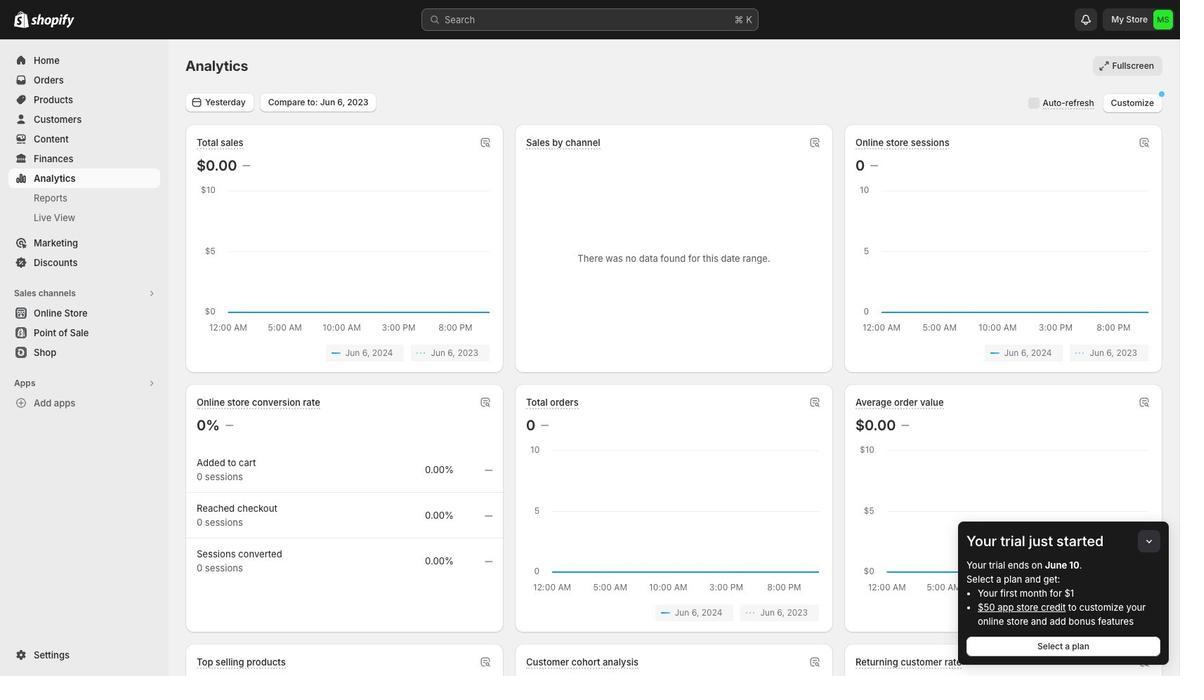 Task type: locate. For each thing, give the bounding box(es) containing it.
shopify image
[[14, 11, 29, 28]]

shopify image
[[31, 14, 74, 28]]

my store image
[[1154, 10, 1174, 30]]

list
[[200, 345, 490, 362], [859, 345, 1149, 362], [529, 605, 819, 622], [859, 605, 1149, 622]]



Task type: vqa. For each thing, say whether or not it's contained in the screenshot.
list
yes



